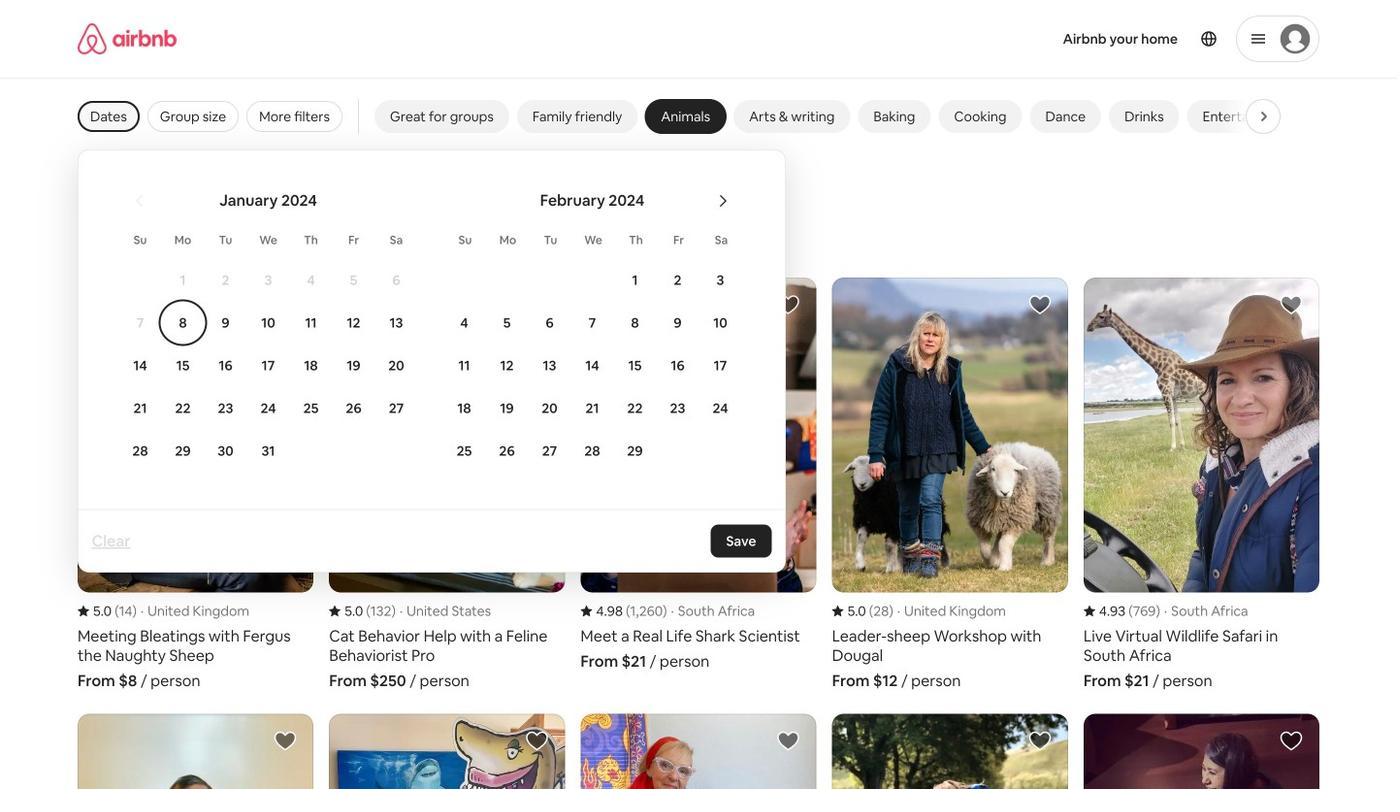 Task type: describe. For each thing, give the bounding box(es) containing it.
profile element
[[868, 0, 1320, 78]]

calendar application
[[98, 169, 1398, 516]]

cooking element
[[955, 108, 1007, 125]]

drinks element
[[1125, 108, 1165, 125]]

rating 5.0 out of 5; 14 reviews image
[[78, 602, 137, 620]]

live virtual wildlife safari in south africa group
[[1084, 278, 1320, 690]]

save this experience image for leader-sheep workshop with dougal "group" on the right
[[1029, 293, 1052, 316]]

leader-sheep workshop with dougal group
[[833, 278, 1069, 690]]

animals element
[[661, 108, 711, 125]]

family friendly element
[[533, 108, 623, 125]]

rating 5.0 out of 5; 28 reviews image
[[833, 602, 894, 620]]



Task type: locate. For each thing, give the bounding box(es) containing it.
save this experience image inside leader-sheep workshop with dougal "group"
[[1029, 293, 1052, 316]]

meeting bleatings 
  with fergus the naughty sheep group
[[78, 278, 314, 690]]

baking element
[[874, 108, 916, 125]]

save this experience image inside cat behavior help with a feline behaviorist pro group
[[526, 293, 549, 316]]

arts & writing element
[[750, 108, 835, 125]]

save this experience image for the meeting bleatings 
  with fergus the naughty sheep group
[[274, 293, 297, 316]]

meet a real life shark scientist group
[[581, 278, 817, 671]]

great for groups element
[[390, 108, 494, 125]]

entertainment element
[[1203, 108, 1294, 125]]

save this experience image inside the meeting bleatings 
  with fergus the naughty sheep group
[[274, 293, 297, 316]]

dance element
[[1046, 108, 1086, 125]]

rating 5.0 out of 5; 132 reviews image
[[329, 602, 396, 620]]

cat behavior help with a feline behaviorist pro group
[[329, 278, 565, 690]]

rating 4.98 out of 5; 1,260 reviews image
[[581, 602, 667, 620]]

rating 4.93 out of 5; 769 reviews image
[[1084, 602, 1161, 620]]

save this experience image
[[274, 293, 297, 316], [526, 293, 549, 316], [1029, 293, 1052, 316], [526, 729, 549, 753], [1029, 729, 1052, 753]]

save this experience image for cat behavior help with a feline behaviorist pro group
[[526, 293, 549, 316]]

save this experience image
[[777, 293, 801, 316], [1280, 293, 1304, 316], [274, 729, 297, 753], [777, 729, 801, 753], [1280, 729, 1304, 753]]



Task type: vqa. For each thing, say whether or not it's contained in the screenshot.
Meet a Real Life Shark Scientist group
yes



